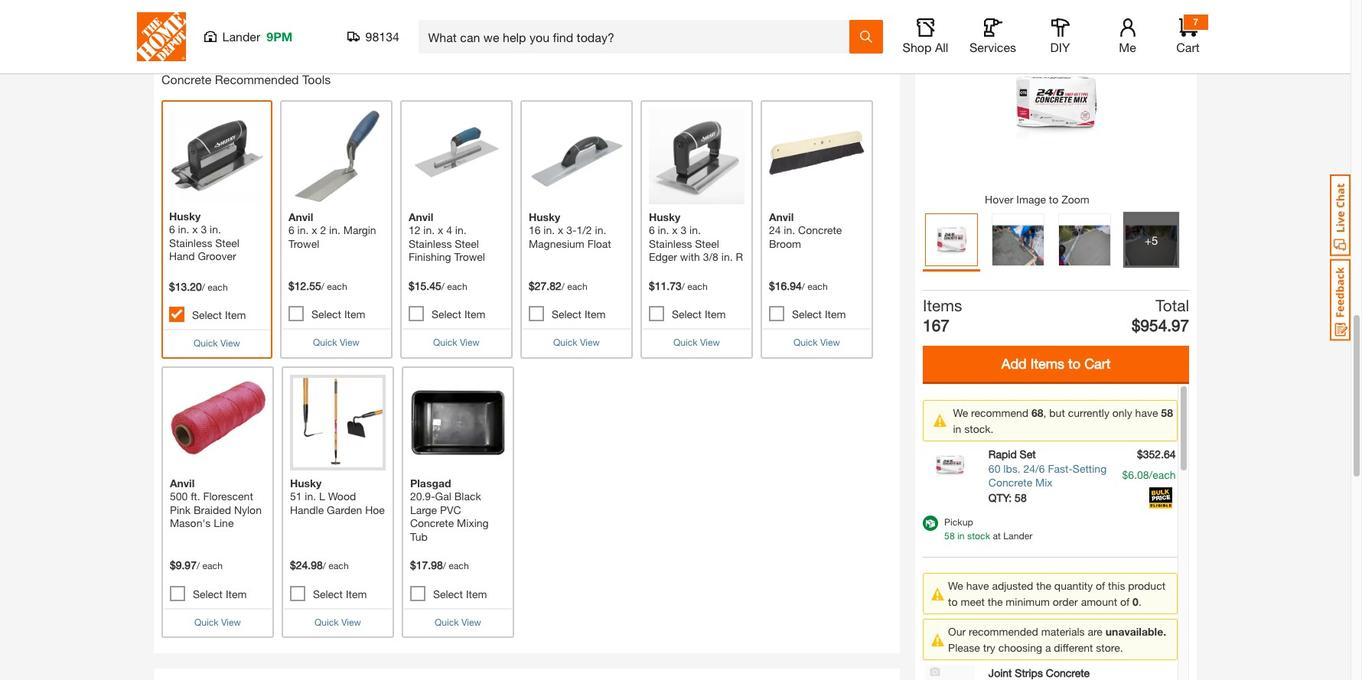 Task type: locate. For each thing, give the bounding box(es) containing it.
the
[[1037, 579, 1052, 592], [988, 595, 1003, 608]]

in
[[953, 422, 962, 435], [958, 530, 965, 542]]

hoe
[[365, 503, 385, 516]]

2 horizontal spatial stainless
[[649, 237, 692, 250]]

in inside we recommend 68 , but currently only have 58 in stock.
[[953, 422, 962, 435]]

the home depot logo image
[[137, 12, 186, 61]]

have up meet
[[967, 579, 989, 592]]

x inside anvil 12 in. x 4 in. stainless steel finishing trowel
[[438, 224, 443, 237]]

item down $15.45 / each
[[465, 308, 486, 321]]

stainless up the edger
[[649, 237, 692, 250]]

quick down $24.98 / each
[[315, 617, 339, 628]]

husky inside husky 16 in. x 3-1/2 in. magnesium float
[[529, 210, 561, 223]]

1 horizontal spatial steel
[[455, 237, 479, 250]]

7
[[1193, 16, 1199, 28]]

bulk price icon image
[[1149, 482, 1176, 509]]

select item for $13.20
[[192, 309, 246, 322]]

1 vertical spatial lander
[[1004, 530, 1033, 542]]

1 horizontal spatial 58
[[1015, 491, 1027, 504]]

view down $15.45 / each
[[460, 337, 480, 349]]

mixing
[[457, 517, 489, 530]]

3 up groover
[[201, 223, 207, 236]]

select for $12.55
[[311, 308, 341, 321]]

services button
[[969, 18, 1018, 55]]

5
[[1152, 233, 1158, 247]]

r
[[736, 251, 743, 264]]

each right $9.97
[[202, 560, 223, 572]]

6 inside husky 6 in. x 3 in. stainless steel hand groover
[[169, 223, 175, 236]]

$13.20
[[169, 280, 202, 293]]

steel for with
[[695, 237, 719, 250]]

view for anvil 500 ft. florescent pink braided nylon mason's line
[[221, 617, 241, 628]]

trowel
[[288, 237, 319, 250], [454, 251, 485, 264]]

husky
[[169, 210, 201, 223], [529, 210, 561, 223], [649, 210, 681, 223], [290, 477, 322, 490]]

item down $17.98 / each
[[466, 588, 487, 601]]

combined shape image for our recommended materials are
[[932, 633, 945, 646]]

quick view down $12.55 / each
[[313, 337, 360, 349]]

What can we help you find today? search field
[[428, 21, 848, 53]]

item down $13.20 / each
[[225, 309, 246, 322]]

quick view down $17.98 / each
[[435, 617, 481, 628]]

x inside anvil 6 in. x 2 in. margin trowel
[[312, 224, 317, 237]]

concrete inside rapid set 60 lbs. 24/6 fast-setting concrete mix qty: 58
[[989, 476, 1033, 489]]

0 horizontal spatial 6
[[169, 223, 175, 236]]

strips
[[1015, 667, 1043, 680]]

58
[[1161, 406, 1173, 419], [1015, 491, 1027, 504], [945, 530, 955, 542]]

quick for husky 6 in. x 3 in. stainless steel edger with 3/8 in. r
[[673, 337, 698, 349]]

quick for anvil 6 in. x 2 in. margin trowel
[[313, 337, 337, 349]]

in. up float
[[595, 224, 606, 237]]

each for husky 51 in. l wood handle garden hoe
[[329, 560, 349, 572]]

0 vertical spatial in
[[953, 422, 962, 435]]

0 horizontal spatial lander
[[222, 29, 260, 44]]

anvil inside anvil 12 in. x 4 in. stainless steel finishing trowel
[[409, 210, 433, 223]]

1 horizontal spatial lander
[[1004, 530, 1033, 542]]

line
[[214, 517, 234, 530]]

each for anvil 24 in. concrete broom
[[808, 281, 828, 292]]

we
[[953, 406, 968, 419], [948, 579, 964, 592]]

quick down $11.73 / each
[[673, 337, 698, 349]]

select item for $16.94
[[792, 308, 846, 321]]

in. left l
[[305, 490, 316, 503]]

each inside $16.94 / each
[[808, 281, 828, 292]]

each inside $12.55 / each
[[327, 281, 347, 292]]

0 horizontal spatial of
[[1096, 579, 1105, 592]]

in. up groover
[[210, 223, 221, 236]]

of left "0"
[[1121, 595, 1130, 608]]

amount
[[1081, 595, 1118, 608]]

combined shape image left stock.
[[934, 414, 947, 427]]

view for plasgad 20.9-gal black large pvc concrete mixing tub
[[462, 617, 481, 628]]

0 vertical spatial combined shape image
[[934, 414, 947, 427]]

steel for trowel
[[455, 237, 479, 250]]

/ inside "$9.97 / each"
[[197, 560, 200, 572]]

in. inside anvil 24 in. concrete broom
[[784, 224, 795, 237]]

1 vertical spatial to
[[948, 595, 958, 608]]

stock
[[968, 530, 991, 542]]

in. inside "husky 51 in. l wood handle garden hoe"
[[305, 490, 316, 503]]

view
[[220, 26, 240, 38], [340, 337, 360, 349], [460, 337, 480, 349], [580, 337, 600, 349], [700, 337, 720, 349], [821, 337, 840, 349], [220, 338, 240, 349], [221, 617, 241, 628], [341, 617, 361, 628], [462, 617, 481, 628]]

select for $9.97
[[193, 588, 223, 601]]

florescent
[[203, 490, 253, 503]]

/ inside $11.73 / each
[[682, 281, 685, 292]]

lander left 9pm
[[222, 29, 260, 44]]

58 right qty:
[[1015, 491, 1027, 504]]

each inside $17.98 / each
[[449, 560, 469, 572]]

select item down $11.73 / each
[[672, 308, 726, 321]]

concrete down lbs.
[[989, 476, 1033, 489]]

1 vertical spatial trowel
[[454, 251, 485, 264]]

1 horizontal spatial 6
[[288, 224, 294, 237]]

anvil up "$12.55"
[[288, 210, 313, 223]]

each down groover
[[208, 282, 228, 293]]

each down with at the top of page
[[688, 281, 708, 292]]

view for husky 51 in. l wood handle garden hoe
[[341, 617, 361, 628]]

x for 6 in. x 3 in. stainless steel edger with 3/8 in. r
[[672, 224, 678, 237]]

/ down 'mason's'
[[197, 560, 200, 572]]

husky inside husky 6 in. x 3 in. stainless steel hand groover
[[169, 210, 201, 223]]

each right $15.45
[[447, 281, 467, 292]]

3
[[201, 223, 207, 236], [681, 224, 687, 237]]

steel inside anvil 12 in. x 4 in. stainless steel finishing trowel
[[455, 237, 479, 250]]

3 inside husky 6 in. x 3 in. stainless steel edger with 3/8 in. r
[[681, 224, 687, 237]]

combined shape image
[[932, 587, 945, 600]]

each right $24.98
[[329, 560, 349, 572]]

quick for husky 16 in. x 3-1/2 in. magnesium float
[[553, 337, 578, 349]]

mix
[[1036, 476, 1053, 489]]

to
[[1049, 193, 1059, 206], [948, 595, 958, 608]]

anvil inside anvil 24 in. concrete broom
[[769, 210, 794, 223]]

anvil up 24
[[769, 210, 794, 223]]

0 horizontal spatial the
[[988, 595, 1003, 608]]

in. left r
[[722, 251, 733, 264]]

0 vertical spatial have
[[1136, 406, 1158, 419]]

concrete down large
[[410, 517, 454, 530]]

select item down "$9.97 / each"
[[193, 588, 247, 601]]

each right $27.82
[[567, 281, 588, 292]]

pickup
[[945, 516, 973, 528]]

quick view down "$9.97 / each"
[[194, 617, 241, 628]]

we inside we have adjusted the quantity of this product to meet the minimum order amount of
[[948, 579, 964, 592]]

1 horizontal spatial trowel
[[454, 251, 485, 264]]

tub
[[410, 530, 428, 543]]

58 inside we recommend 68 , but currently only have 58 in stock.
[[1161, 406, 1173, 419]]

fast-
[[1048, 462, 1073, 475]]

item
[[344, 308, 365, 321], [465, 308, 486, 321], [585, 308, 606, 321], [705, 308, 726, 321], [825, 308, 846, 321], [225, 309, 246, 322], [226, 588, 247, 601], [346, 588, 367, 601], [466, 588, 487, 601]]

/ inside $12.55 / each
[[321, 281, 324, 292]]

4
[[446, 224, 452, 237]]

x inside husky 16 in. x 3-1/2 in. magnesium float
[[558, 224, 564, 237]]

6 left 2
[[288, 224, 294, 237]]

1 vertical spatial combined shape image
[[932, 633, 945, 646]]

stainless
[[169, 236, 212, 249], [409, 237, 452, 250], [649, 237, 692, 250]]

anvil inside anvil 6 in. x 2 in. margin trowel
[[288, 210, 313, 223]]

each for anvil 12 in. x 4 in. stainless steel finishing trowel
[[447, 281, 467, 292]]

cart
[[1177, 40, 1200, 54]]

1 vertical spatial of
[[1121, 595, 1130, 608]]

quick for plasgad 20.9-gal black large pvc concrete mixing tub
[[435, 617, 459, 628]]

materials
[[1042, 625, 1085, 638]]

quick view down $27.82 / each
[[553, 337, 600, 349]]

quick down $27.82 / each
[[553, 337, 578, 349]]

of up amount
[[1096, 579, 1105, 592]]

concrete inside plasgad 20.9-gal black large pvc concrete mixing tub
[[410, 517, 454, 530]]

0 vertical spatial to
[[1049, 193, 1059, 206]]

None checkbox
[[288, 306, 304, 322], [409, 306, 424, 322], [529, 306, 544, 322], [649, 306, 664, 322], [769, 306, 784, 322], [169, 307, 184, 323], [170, 586, 185, 601], [290, 586, 305, 601], [288, 306, 304, 322], [409, 306, 424, 322], [529, 306, 544, 322], [649, 306, 664, 322], [769, 306, 784, 322], [169, 307, 184, 323], [170, 586, 185, 601], [290, 586, 305, 601]]

quick
[[194, 26, 218, 38], [313, 337, 337, 349], [433, 337, 457, 349], [553, 337, 578, 349], [673, 337, 698, 349], [794, 337, 818, 349], [194, 338, 218, 349], [194, 617, 219, 628], [315, 617, 339, 628], [435, 617, 459, 628]]

different
[[1054, 641, 1093, 654]]

None checkbox
[[410, 586, 426, 601]]

x
[[192, 223, 198, 236], [312, 224, 317, 237], [438, 224, 443, 237], [558, 224, 564, 237], [672, 224, 678, 237]]

0 vertical spatial trowel
[[288, 237, 319, 250]]

quick down $15.45 / each
[[433, 337, 457, 349]]

joint strips concrete image
[[925, 665, 975, 680]]

quick view down $13.20 / each
[[194, 338, 240, 349]]

husky inside husky 6 in. x 3 in. stainless steel edger with 3/8 in. r
[[649, 210, 681, 223]]

with
[[680, 251, 700, 264]]

select item for $27.82
[[552, 308, 606, 321]]

view for anvil 24 in. concrete broom
[[821, 337, 840, 349]]

the up minimum in the bottom of the page
[[1037, 579, 1052, 592]]

husky for husky 6 in. x 3 in. stainless steel edger with 3/8 in. r
[[649, 210, 681, 223]]

6 for 6 in. x 3 in. stainless steel edger with 3/8 in. r
[[649, 224, 655, 237]]

60 lbs. 24/6 fast-setting concrete mix link
[[989, 462, 1112, 489]]

only
[[1113, 406, 1133, 419]]

each inside $11.73 / each
[[688, 281, 708, 292]]

500 ft. florescent pink braided nylon mason's line image
[[170, 375, 266, 471]]

/ down anvil 24 in. concrete broom
[[802, 281, 805, 292]]

anvil for 12
[[409, 210, 433, 223]]

steel inside husky 6 in. x 3 in. stainless steel edger with 3/8 in. r
[[695, 237, 719, 250]]

husky up hand on the top of page
[[169, 210, 201, 223]]

6 inside anvil 6 in. x 2 in. margin trowel
[[288, 224, 294, 237]]

nylon
[[234, 503, 262, 516]]

1 horizontal spatial of
[[1121, 595, 1130, 608]]

stainless up hand on the top of page
[[169, 236, 212, 249]]

0 vertical spatial lander
[[222, 29, 260, 44]]

0 horizontal spatial trowel
[[288, 237, 319, 250]]

combined shape image
[[934, 414, 947, 427], [932, 633, 945, 646]]

item down $12.55 / each
[[344, 308, 365, 321]]

x left the 3-
[[558, 224, 564, 237]]

item for $16.94
[[825, 308, 846, 321]]

6 inside husky 6 in. x 3 in. stainless steel edger with 3/8 in. r
[[649, 224, 655, 237]]

husky inside "husky 51 in. l wood handle garden hoe"
[[290, 477, 322, 490]]

we have adjusted the quantity of this product to meet the minimum order amount of
[[948, 579, 1166, 608]]

/ inside $13.20 / each
[[202, 282, 205, 293]]

select
[[311, 308, 341, 321], [432, 308, 462, 321], [552, 308, 582, 321], [672, 308, 702, 321], [792, 308, 822, 321], [192, 309, 222, 322], [193, 588, 223, 601], [313, 588, 343, 601], [433, 588, 463, 601]]

0 vertical spatial we
[[953, 406, 968, 419]]

this
[[1108, 579, 1126, 592]]

0 horizontal spatial steel
[[215, 236, 240, 249]]

$27.82 / each
[[529, 279, 588, 292]]

1 horizontal spatial to
[[1049, 193, 1059, 206]]

husky for husky 51 in. l wood handle garden hoe
[[290, 477, 322, 490]]

1 horizontal spatial the
[[1037, 579, 1052, 592]]

x inside husky 6 in. x 3 in. stainless steel edger with 3/8 in. r
[[672, 224, 678, 237]]

l
[[319, 490, 325, 503]]

0 horizontal spatial have
[[967, 579, 989, 592]]

shop
[[903, 40, 932, 54]]

select down $12.55 / each
[[311, 308, 341, 321]]

quick view down $16.94 / each
[[794, 337, 840, 349]]

we inside we recommend 68 , but currently only have 58 in stock.
[[953, 406, 968, 419]]

/ inside $15.45 / each
[[441, 281, 445, 292]]

x inside husky 6 in. x 3 in. stainless steel hand groover
[[192, 223, 198, 236]]

steel up 3/8
[[695, 237, 719, 250]]

$15.45 / each
[[409, 279, 467, 292]]

3 for with
[[681, 224, 687, 237]]

to left zoom
[[1049, 193, 1059, 206]]

select down $11.73 / each
[[672, 308, 702, 321]]

each up the bulk price icon
[[1153, 468, 1176, 481]]

0 vertical spatial 58
[[1161, 406, 1173, 419]]

view for anvil 6 in. x 2 in. margin trowel
[[340, 337, 360, 349]]

finishing
[[409, 251, 451, 264]]

anvil 12 in. x 4 in. stainless steel finishing trowel
[[409, 210, 485, 264]]

in left stock.
[[953, 422, 962, 435]]

1 vertical spatial we
[[948, 579, 964, 592]]

combined shape image left the our
[[932, 633, 945, 646]]

quick view down $11.73 / each
[[673, 337, 720, 349]]

/ inside $24.98 / each
[[323, 560, 326, 572]]

/ down $352.64
[[1149, 468, 1153, 481]]

each for anvil 500 ft. florescent pink braided nylon mason's line
[[202, 560, 223, 572]]

select item down $27.82 / each
[[552, 308, 606, 321]]

steel inside husky 6 in. x 3 in. stainless steel hand groover
[[215, 236, 240, 249]]

/ inside $17.98 / each
[[443, 560, 446, 572]]

12 in. x 4 in. stainless steel finishing trowel image
[[409, 109, 504, 204]]

husky up 16
[[529, 210, 561, 223]]

concrete
[[161, 72, 212, 86], [798, 224, 842, 237], [989, 476, 1033, 489], [410, 517, 454, 530], [1046, 667, 1090, 680]]

0 horizontal spatial stainless
[[169, 236, 212, 249]]

stock.
[[965, 422, 994, 435]]

quick view for anvil 6 in. x 2 in. margin trowel
[[313, 337, 360, 349]]

6 up the edger
[[649, 224, 655, 237]]

image
[[1017, 193, 1046, 206]]

2 horizontal spatial 6
[[649, 224, 655, 237]]

each right the $16.94
[[808, 281, 828, 292]]

$17.98 / each
[[410, 559, 469, 572]]

in down pickup
[[958, 530, 965, 542]]

quick down $17.98 / each
[[435, 617, 459, 628]]

quick view for husky 6 in. x 3 in. stainless steel hand groover
[[194, 338, 240, 349]]

select down $27.82 / each
[[552, 308, 582, 321]]

1 vertical spatial have
[[967, 579, 989, 592]]

item down $24.98 / each
[[346, 588, 367, 601]]

each
[[327, 281, 347, 292], [447, 281, 467, 292], [567, 281, 588, 292], [688, 281, 708, 292], [808, 281, 828, 292], [208, 282, 228, 293], [1153, 468, 1176, 481], [202, 560, 223, 572], [329, 560, 349, 572], [449, 560, 469, 572]]

store.
[[1096, 641, 1123, 654]]

anvil 500 ft. florescent pink braided nylon mason's line
[[170, 477, 262, 530]]

select for $17.98
[[433, 588, 463, 601]]

each inside $15.45 / each
[[447, 281, 467, 292]]

quick view for anvil 24 in. concrete broom
[[794, 337, 840, 349]]

husky for husky 6 in. x 3 in. stainless steel hand groover
[[169, 210, 201, 223]]

each inside $24.98 / each
[[329, 560, 349, 572]]

quick for husky 6 in. x 3 in. stainless steel hand groover
[[194, 338, 218, 349]]

our recommended materials are unavailable. please try choosing a different store.
[[948, 625, 1167, 654]]

1 vertical spatial in
[[958, 530, 965, 542]]

1 horizontal spatial have
[[1136, 406, 1158, 419]]

3 inside husky 6 in. x 3 in. stainless steel hand groover
[[201, 223, 207, 236]]

unavailable.
[[1106, 625, 1167, 638]]

husky up 51
[[290, 477, 322, 490]]

diy
[[1051, 40, 1070, 54]]

stainless inside husky 6 in. x 3 in. stainless steel edger with 3/8 in. r
[[649, 237, 692, 250]]

2 horizontal spatial 58
[[1161, 406, 1173, 419]]

/ for anvil 12 in. x 4 in. stainless steel finishing trowel
[[441, 281, 445, 292]]

view down $11.73 / each
[[700, 337, 720, 349]]

large
[[410, 503, 437, 516]]

broom
[[769, 237, 801, 250]]

/ inside $27.82 / each
[[562, 281, 565, 292]]

/ for anvil 6 in. x 2 in. margin trowel
[[321, 281, 324, 292]]

feedback link image
[[1330, 259, 1351, 341]]

6 in. x 3 in. stainless steel edger with 3/8 in. r image
[[649, 109, 745, 204]]

quick view for anvil 12 in. x 4 in. stainless steel finishing trowel
[[433, 337, 480, 349]]

concrete up broom
[[798, 224, 842, 237]]

joint
[[989, 667, 1012, 680]]

please
[[948, 641, 980, 654]]

x for 16 in. x 3-1/2 in. magnesium float
[[558, 224, 564, 237]]

concrete inside anvil 24 in. concrete broom
[[798, 224, 842, 237]]

quick for anvil 24 in. concrete broom
[[794, 337, 818, 349]]

0 horizontal spatial to
[[948, 595, 958, 608]]

view down $27.82 / each
[[580, 337, 600, 349]]

view down $17.98 / each
[[462, 617, 481, 628]]

live chat image
[[1330, 175, 1351, 256]]

stainless inside husky 6 in. x 3 in. stainless steel hand groover
[[169, 236, 212, 249]]

steel
[[215, 236, 240, 249], [455, 237, 479, 250], [695, 237, 719, 250]]

select item for $24.98
[[313, 588, 367, 601]]

each inside $352.64 $6.08 / each
[[1153, 468, 1176, 481]]

anvil inside anvil 500 ft. florescent pink braided nylon mason's line
[[170, 477, 195, 490]]

each for husky 6 in. x 3 in. stainless steel hand groover
[[208, 282, 228, 293]]

each right "$12.55"
[[327, 281, 347, 292]]

98134
[[366, 29, 400, 44]]

/ inside $16.94 / each
[[802, 281, 805, 292]]

0 horizontal spatial 3
[[201, 223, 207, 236]]

item down $27.82 / each
[[585, 308, 606, 321]]

select item down $17.98 / each
[[433, 588, 487, 601]]

lander 9pm
[[222, 29, 293, 44]]

try
[[983, 641, 996, 654]]

x for 6 in. x 3 in. stainless steel hand groover
[[192, 223, 198, 236]]

stainless for hand
[[169, 236, 212, 249]]

1 horizontal spatial stainless
[[409, 237, 452, 250]]

3 up with at the top of page
[[681, 224, 687, 237]]

1 horizontal spatial 3
[[681, 224, 687, 237]]

view down $24.98 / each
[[341, 617, 361, 628]]

we right combined shape image
[[948, 579, 964, 592]]

1 vertical spatial 58
[[1015, 491, 1027, 504]]

$24.98
[[290, 559, 323, 572]]

2 horizontal spatial steel
[[695, 237, 719, 250]]

item down $16.94 / each
[[825, 308, 846, 321]]

1 vertical spatial the
[[988, 595, 1003, 608]]

item down line
[[226, 588, 247, 601]]

/ down "handle"
[[323, 560, 326, 572]]

quick view down $24.98 / each
[[315, 617, 361, 628]]

167
[[923, 316, 950, 335]]

each inside $27.82 / each
[[567, 281, 588, 292]]

in. up broom
[[784, 224, 795, 237]]

each inside $13.20 / each
[[208, 282, 228, 293]]

each inside "$9.97 / each"
[[202, 560, 223, 572]]

to right combined shape image
[[948, 595, 958, 608]]

we for we recommend 68 , but currently only have 58 in stock.
[[953, 406, 968, 419]]

anvil up 12
[[409, 210, 433, 223]]

0 vertical spatial the
[[1037, 579, 1052, 592]]

/ down with at the top of page
[[682, 281, 685, 292]]

2 vertical spatial 58
[[945, 530, 955, 542]]

x for 12 in. x 4 in. stainless steel finishing trowel
[[438, 224, 443, 237]]

select item down $15.45 / each
[[432, 308, 486, 321]]

mason's
[[170, 517, 211, 530]]

select for $11.73
[[672, 308, 702, 321]]

/ down magnesium
[[562, 281, 565, 292]]

float
[[588, 237, 611, 250]]

but
[[1050, 406, 1065, 419]]

$11.73
[[649, 279, 682, 292]]

stainless for finishing
[[409, 237, 452, 250]]

stainless inside anvil 12 in. x 4 in. stainless steel finishing trowel
[[409, 237, 452, 250]]

view down $12.55 / each
[[340, 337, 360, 349]]

$13.20 / each
[[169, 280, 228, 293]]

select down $16.94 / each
[[792, 308, 822, 321]]

24 in. concrete broom image
[[769, 109, 865, 204]]

item for $15.45
[[465, 308, 486, 321]]

view down "$9.97 / each"
[[221, 617, 241, 628]]

quick for husky 51 in. l wood handle garden hoe
[[315, 617, 339, 628]]

24/6
[[1024, 462, 1045, 475]]

select item down $24.98 / each
[[313, 588, 367, 601]]

$352.64
[[1137, 447, 1176, 460]]

quick down $16.94 / each
[[794, 337, 818, 349]]

view for husky 16 in. x 3-1/2 in. magnesium float
[[580, 337, 600, 349]]

select down $13.20 / each
[[192, 309, 222, 322]]

0 .
[[1133, 595, 1142, 608]]

/ down finishing
[[441, 281, 445, 292]]

0 horizontal spatial 58
[[945, 530, 955, 542]]



Task type: vqa. For each thing, say whether or not it's contained in the screenshot.
for
no



Task type: describe. For each thing, give the bounding box(es) containing it.
select for $27.82
[[552, 308, 582, 321]]

51 in. l wood handle garden hoe image
[[290, 375, 386, 471]]

view left 9pm
[[220, 26, 240, 38]]

quick view for husky 51 in. l wood handle garden hoe
[[315, 617, 361, 628]]

$954.97
[[1132, 316, 1190, 335]]

order
[[1053, 595, 1078, 608]]

trowel inside anvil 6 in. x 2 in. margin trowel
[[288, 237, 319, 250]]

select item for $12.55
[[311, 308, 365, 321]]

items 167
[[923, 296, 962, 335]]

in. up with at the top of page
[[690, 224, 701, 237]]

view for husky 6 in. x 3 in. stainless steel edger with 3/8 in. r
[[700, 337, 720, 349]]

husky for husky 16 in. x 3-1/2 in. magnesium float
[[529, 210, 561, 223]]

quick view for plasgad 20.9-gal black large pvc concrete mixing tub
[[435, 617, 481, 628]]

recommended
[[215, 72, 299, 86]]

plasgad
[[410, 477, 451, 490]]

we recommend 68 , but currently only have 58 in stock.
[[953, 406, 1173, 435]]

select item for $9.97
[[193, 588, 247, 601]]

$16.94
[[769, 279, 802, 292]]

select for $13.20
[[192, 309, 222, 322]]

$6.08
[[1123, 468, 1149, 481]]

item for $11.73
[[705, 308, 726, 321]]

setting
[[1073, 462, 1107, 475]]

20.9-gal black large pvc concrete mixing tub image
[[410, 375, 506, 471]]

item for $9.97
[[226, 588, 247, 601]]

total $954.97
[[1132, 296, 1190, 335]]

quick right the home depot logo
[[194, 26, 218, 38]]

view for husky 6 in. x 3 in. stainless steel hand groover
[[220, 338, 240, 349]]

/ for husky 51 in. l wood handle garden hoe
[[323, 560, 326, 572]]

select for $15.45
[[432, 308, 462, 321]]

anvil 6 in. x 2 in. margin trowel
[[288, 210, 376, 250]]

quick for anvil 12 in. x 4 in. stainless steel finishing trowel
[[433, 337, 457, 349]]

all
[[935, 40, 949, 54]]

pvc
[[440, 503, 461, 516]]

select for $24.98
[[313, 588, 343, 601]]

rapid set 60 lbs. 24/6 fast-setting concrete mix qty: 58
[[989, 447, 1107, 504]]

quick for anvil 500 ft. florescent pink braided nylon mason's line
[[194, 617, 219, 628]]

hover
[[985, 193, 1014, 206]]

6 in. x 2 in. margin trowel image
[[288, 109, 384, 204]]

each for husky 16 in. x 3-1/2 in. magnesium float
[[567, 281, 588, 292]]

anvil 24 in. concrete broom
[[769, 210, 842, 250]]

steel for groover
[[215, 236, 240, 249]]

select item for $15.45
[[432, 308, 486, 321]]

9pm
[[267, 29, 293, 44]]

60
[[989, 462, 1001, 475]]

in. right 16
[[544, 224, 555, 237]]

/ inside $352.64 $6.08 / each
[[1149, 468, 1153, 481]]

$12.55
[[288, 279, 321, 292]]

in. left 2
[[297, 224, 309, 237]]

/ for plasgad 20.9-gal black large pvc concrete mixing tub
[[443, 560, 446, 572]]

$9.97
[[170, 559, 197, 572]]

60 lbs. 24/6 fast-setting concrete mix image
[[925, 446, 975, 495]]

anvil for 500
[[170, 477, 195, 490]]

item for $12.55
[[344, 308, 365, 321]]

in. right 2
[[329, 224, 341, 237]]

quick view for anvil 500 ft. florescent pink braided nylon mason's line
[[194, 617, 241, 628]]

68
[[1032, 406, 1044, 419]]

pink
[[170, 503, 191, 516]]

/ for husky 6 in. x 3 in. stainless steel hand groover
[[202, 282, 205, 293]]

adjusted
[[992, 579, 1034, 592]]

quick view for husky 6 in. x 3 in. stainless steel edger with 3/8 in. r
[[673, 337, 720, 349]]

summary
[[986, 18, 1065, 40]]

58 inside rapid set 60 lbs. 24/6 fast-setting concrete mix qty: 58
[[1015, 491, 1027, 504]]

$24.98 / each
[[290, 559, 349, 572]]

item for $13.20
[[225, 309, 246, 322]]

in inside pickup 58 in stock at lander
[[958, 530, 965, 542]]

each for husky 6 in. x 3 in. stainless steel edger with 3/8 in. r
[[688, 281, 708, 292]]

to inside we have adjusted the quantity of this product to meet the minimum order amount of
[[948, 595, 958, 608]]

+
[[1145, 233, 1152, 247]]

edger
[[649, 251, 677, 264]]

have inside we have adjusted the quantity of this product to meet the minimum order amount of
[[967, 579, 989, 592]]

recommended
[[969, 625, 1039, 638]]

plasgad 20.9-gal black large pvc concrete mixing tub
[[410, 477, 489, 543]]

select for $16.94
[[792, 308, 822, 321]]

have inside we recommend 68 , but currently only have 58 in stock.
[[1136, 406, 1158, 419]]

concrete down the home depot logo
[[161, 72, 212, 86]]

$352.64 $6.08 / each
[[1123, 447, 1176, 481]]

in. up the edger
[[658, 224, 669, 237]]

select item for $17.98
[[433, 588, 487, 601]]

/ for husky 16 in. x 3-1/2 in. magnesium float
[[562, 281, 565, 292]]

trowel inside anvil 12 in. x 4 in. stainless steel finishing trowel
[[454, 251, 485, 264]]

hover image to zoom
[[985, 193, 1090, 206]]

58 inside pickup 58 in stock at lander
[[945, 530, 955, 542]]

zoom
[[1062, 193, 1090, 206]]

24
[[769, 224, 781, 237]]

each for plasgad 20.9-gal black large pvc concrete mixing tub
[[449, 560, 469, 572]]

groover
[[198, 250, 236, 263]]

magnesium
[[529, 237, 585, 250]]

our
[[948, 625, 966, 638]]

$9.97 / each
[[170, 559, 223, 572]]

item for $27.82
[[585, 308, 606, 321]]

in. right 12
[[424, 224, 435, 237]]

gal
[[435, 490, 451, 503]]

combined shape image for we recommend
[[934, 414, 947, 427]]

item for $17.98
[[466, 588, 487, 601]]

+ 5
[[1145, 233, 1158, 247]]

/ for anvil 500 ft. florescent pink braided nylon mason's line
[[197, 560, 200, 572]]

,
[[1044, 406, 1047, 419]]

shop all
[[903, 40, 949, 54]]

$12.55 / each
[[288, 279, 347, 292]]

view for anvil 12 in. x 4 in. stainless steel finishing trowel
[[460, 337, 480, 349]]

a
[[1046, 641, 1051, 654]]

are
[[1088, 625, 1103, 638]]

16 in. x 3-1/2 in. magnesium float image
[[529, 109, 625, 204]]

product
[[1128, 579, 1166, 592]]

concrete down different
[[1046, 667, 1090, 680]]

6 in. x 3 in. stainless steel hand groover image
[[169, 108, 265, 204]]

me button
[[1103, 18, 1152, 55]]

concrete recommended tools
[[161, 72, 331, 86]]

$16.94 / each
[[769, 279, 828, 292]]

0 vertical spatial of
[[1096, 579, 1105, 592]]

x for 6 in. x 2 in. margin trowel
[[312, 224, 317, 237]]

16
[[529, 224, 541, 237]]

lbs.
[[1004, 462, 1021, 475]]

total
[[1156, 296, 1190, 315]]

currently
[[1068, 406, 1110, 419]]

select item for $11.73
[[672, 308, 726, 321]]

6 for 6 in. x 2 in. margin trowel
[[288, 224, 294, 237]]

/ for husky 6 in. x 3 in. stainless steel edger with 3/8 in. r
[[682, 281, 685, 292]]

.
[[1139, 595, 1142, 608]]

we for we have adjusted the quantity of this product to meet the minimum order amount of
[[948, 579, 964, 592]]

anvil for 6
[[288, 210, 313, 223]]

husky 51 in. l wood handle garden hoe
[[290, 477, 385, 516]]

meet
[[961, 595, 985, 608]]

ft.
[[191, 490, 200, 503]]

husky 16 in. x 3-1/2 in. magnesium float
[[529, 210, 611, 250]]

quick view for husky 16 in. x 3-1/2 in. magnesium float
[[553, 337, 600, 349]]

each for anvil 6 in. x 2 in. margin trowel
[[327, 281, 347, 292]]

6 for 6 in. x 3 in. stainless steel hand groover
[[169, 223, 175, 236]]

services
[[970, 40, 1017, 54]]

lander inside pickup 58 in stock at lander
[[1004, 530, 1033, 542]]

stainless for edger
[[649, 237, 692, 250]]

anvil for 24
[[769, 210, 794, 223]]

in. up hand on the top of page
[[178, 223, 189, 236]]

black
[[454, 490, 481, 503]]

quick view up 'concrete recommended tools'
[[194, 26, 240, 38]]

item for $24.98
[[346, 588, 367, 601]]

in. right 4
[[455, 224, 467, 237]]

tools
[[302, 72, 331, 86]]

/ for anvil 24 in. concrete broom
[[802, 281, 805, 292]]

recommend
[[971, 406, 1029, 419]]

3 for groover
[[201, 223, 207, 236]]

hand
[[169, 250, 195, 263]]

12
[[409, 224, 421, 237]]

qty:
[[989, 491, 1012, 504]]

project
[[923, 18, 981, 40]]

wood
[[328, 490, 356, 503]]

shop all button
[[901, 18, 950, 55]]

51
[[290, 490, 302, 503]]



